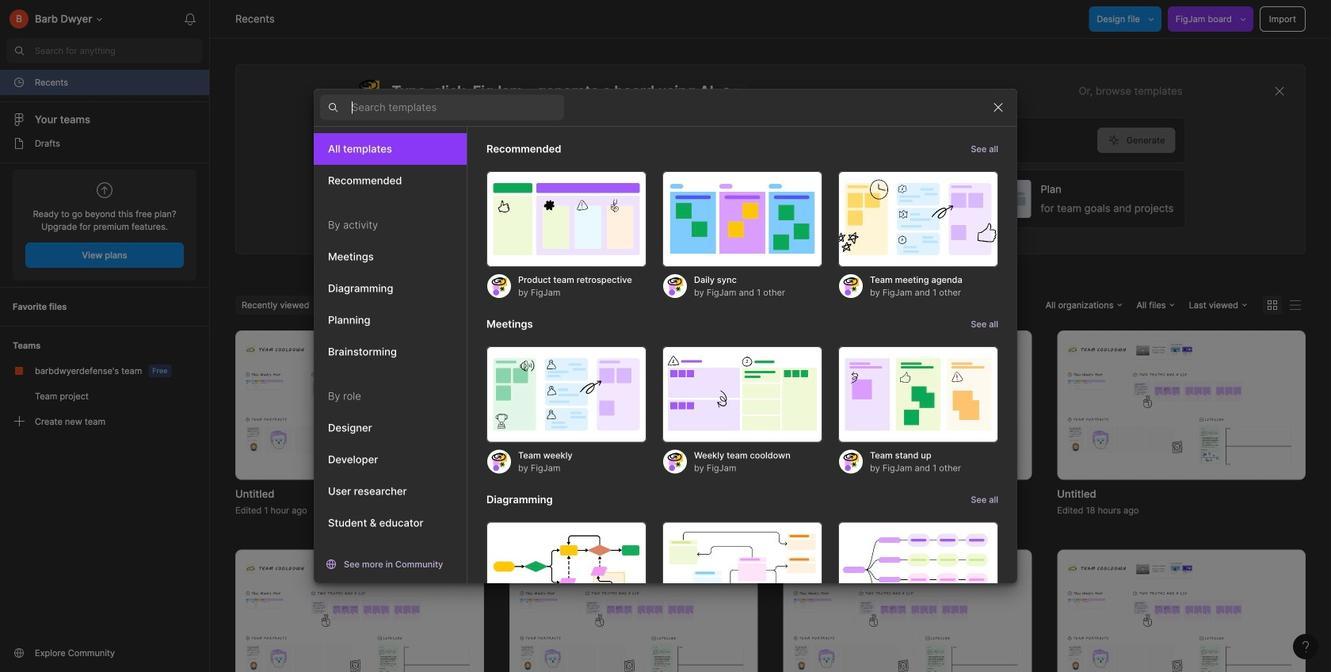 Task type: locate. For each thing, give the bounding box(es) containing it.
Search for anything text field
[[35, 44, 203, 57]]

page 16 image
[[13, 137, 25, 150]]

mindmap image
[[838, 522, 999, 618]]

daily sync image
[[663, 171, 823, 267]]

community 16 image
[[13, 647, 25, 659]]

dialog
[[314, 88, 1018, 650]]

Search templates text field
[[352, 98, 564, 117]]

weekly team cooldown image
[[663, 346, 823, 443]]

file thumbnail image
[[243, 341, 476, 470], [517, 341, 750, 470], [791, 341, 1024, 470], [1065, 341, 1298, 470], [243, 560, 476, 672], [517, 560, 750, 672], [791, 560, 1024, 672], [1065, 560, 1298, 672]]

bell 32 image
[[178, 6, 203, 32]]

team stand up image
[[838, 346, 999, 443]]



Task type: vqa. For each thing, say whether or not it's contained in the screenshot.
dynamite team review image
no



Task type: describe. For each thing, give the bounding box(es) containing it.
diagram basics image
[[487, 522, 647, 618]]

Ex: A weekly team meeting, starting with an ice breaker field
[[356, 118, 1097, 162]]

team meeting agenda image
[[838, 171, 999, 267]]

product team retrospective image
[[487, 171, 647, 267]]

search 32 image
[[6, 38, 32, 63]]

recent 16 image
[[13, 76, 25, 89]]

uml diagram image
[[663, 522, 823, 618]]

team weekly image
[[487, 346, 647, 443]]



